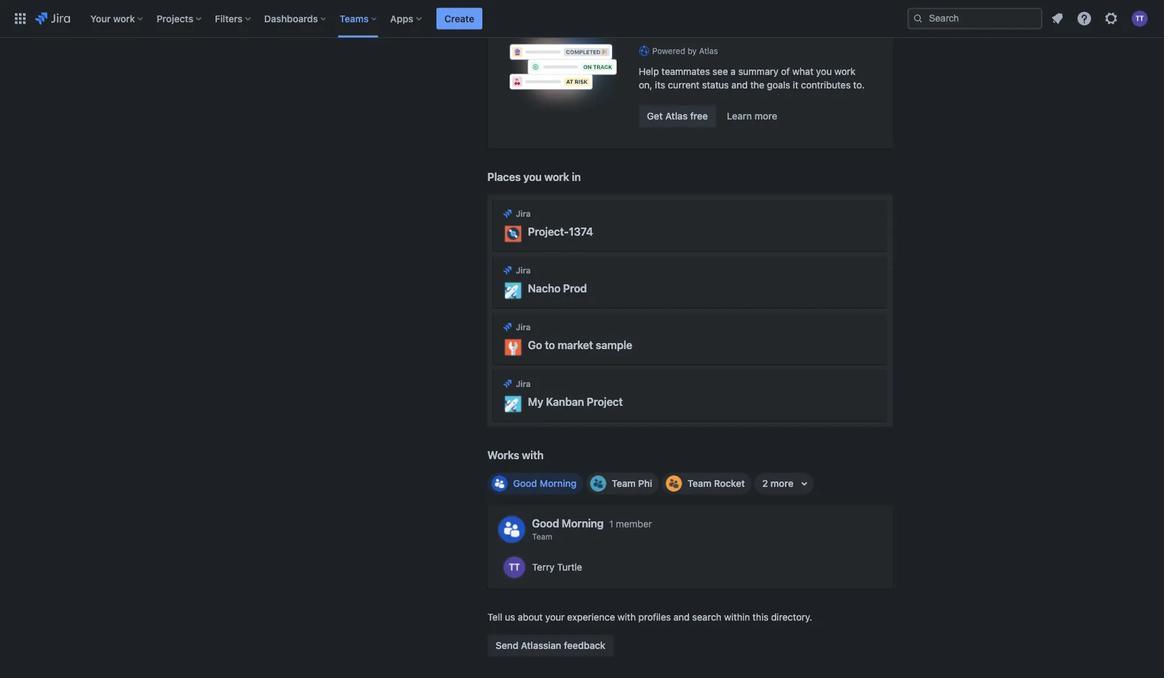 Task type: describe. For each thing, give the bounding box(es) containing it.
terry
[[532, 562, 555, 573]]

the up powered by atlas link
[[754, 6, 774, 22]]

jira for nacho prod
[[516, 265, 531, 275]]

settings image
[[1104, 10, 1120, 27]]

project-
[[528, 225, 569, 238]]

status inside help teammates see a summary of what you work on, its current status and the goals it contributes to.
[[702, 79, 729, 90]]

work inside popup button
[[113, 13, 135, 24]]

nacho
[[528, 282, 561, 295]]

rocket
[[714, 478, 745, 489]]

learn
[[727, 110, 752, 122]]

teams button
[[336, 8, 382, 29]]

share the status of the work you're driving towards
[[639, 6, 846, 38]]

of inside share the status of the work you're driving towards
[[739, 6, 751, 22]]

powered by atlas link
[[639, 45, 871, 57]]

share
[[639, 6, 674, 22]]

see
[[713, 66, 728, 77]]

projects button
[[153, 8, 207, 29]]

atlas image
[[639, 45, 650, 56]]

jira for go to market sample
[[516, 322, 531, 332]]

nacho prod
[[528, 282, 587, 295]]

teammates
[[662, 66, 710, 77]]

work inside help teammates see a summary of what you work on, its current status and the goals it contributes to.
[[835, 66, 856, 77]]

create button
[[436, 8, 482, 29]]

powered by atlas
[[652, 46, 718, 56]]

tell
[[488, 612, 502, 623]]

my kanban project
[[528, 396, 623, 408]]

search
[[692, 612, 722, 623]]

contributes
[[801, 79, 851, 90]]

send atlassian feedback button
[[488, 635, 614, 657]]

about
[[518, 612, 543, 623]]

dashboards button
[[260, 8, 332, 29]]

us
[[505, 612, 515, 623]]

status inside share the status of the work you're driving towards
[[699, 6, 736, 22]]

you're
[[809, 6, 846, 22]]

the inside help teammates see a summary of what you work on, its current status and the goals it contributes to.
[[750, 79, 765, 90]]

its
[[655, 79, 665, 90]]

work left in
[[544, 171, 569, 183]]

terry turtle
[[532, 562, 582, 573]]

profiles
[[639, 612, 671, 623]]

send
[[496, 640, 519, 651]]

free
[[690, 110, 708, 122]]

get atlas free
[[647, 110, 708, 122]]

prod
[[563, 282, 587, 295]]

go to market sample link
[[528, 338, 632, 352]]

atlas inside button
[[665, 110, 688, 122]]

it
[[793, 79, 799, 90]]

driving
[[639, 22, 680, 38]]

and inside help teammates see a summary of what you work on, its current status and the goals it contributes to.
[[732, 79, 748, 90]]

learn more button
[[719, 105, 786, 127]]

directory.
[[771, 612, 812, 623]]

1374
[[569, 225, 593, 238]]

to.
[[853, 79, 865, 90]]

my kanban project link
[[528, 395, 623, 409]]

project-1374
[[528, 225, 593, 238]]

nacho prod link
[[528, 282, 587, 295]]

your
[[90, 13, 111, 24]]

a
[[731, 66, 736, 77]]

team phi button
[[586, 473, 659, 495]]

0 vertical spatial atlas
[[699, 46, 718, 56]]

1 horizontal spatial with
[[618, 612, 636, 623]]

team phi
[[612, 478, 652, 489]]

current
[[668, 79, 700, 90]]

on,
[[639, 79, 653, 90]]

help teammates see a summary of what you work on, its current status and the goals it contributes to.
[[639, 66, 865, 90]]

teams
[[340, 13, 369, 24]]

project
[[587, 396, 623, 408]]

2 more image
[[796, 476, 813, 492]]

good morning button
[[488, 473, 583, 495]]

good morning 1 member team
[[532, 517, 652, 541]]

create
[[445, 13, 474, 24]]

jira image for go to market sample
[[502, 322, 513, 332]]

more for learn more
[[755, 110, 778, 122]]

atlassian
[[521, 640, 562, 651]]

the up towards
[[677, 6, 696, 22]]

get
[[647, 110, 663, 122]]

works
[[488, 449, 519, 462]]

goals
[[767, 79, 790, 90]]

team rocket
[[688, 478, 745, 489]]

good for good morning
[[513, 478, 537, 489]]

your work
[[90, 13, 135, 24]]

towards
[[683, 22, 731, 38]]



Task type: locate. For each thing, give the bounding box(es) containing it.
jira image
[[35, 10, 70, 27], [35, 10, 70, 27], [502, 208, 513, 219], [502, 265, 513, 276], [502, 265, 513, 276], [502, 378, 513, 389], [502, 378, 513, 389]]

4 jira from the top
[[516, 379, 531, 388]]

of up powered by atlas link
[[739, 6, 751, 22]]

the down summary
[[750, 79, 765, 90]]

morning inside good morning 1 member team
[[562, 517, 604, 530]]

0 horizontal spatial atlas
[[665, 110, 688, 122]]

of up goals
[[781, 66, 790, 77]]

0 vertical spatial you
[[816, 66, 832, 77]]

and
[[732, 79, 748, 90], [674, 612, 690, 623]]

member
[[616, 519, 652, 530]]

1 vertical spatial morning
[[562, 517, 604, 530]]

jira image for project-1374
[[502, 208, 513, 219]]

jira
[[516, 209, 531, 218], [516, 265, 531, 275], [516, 322, 531, 332], [516, 379, 531, 388]]

with
[[522, 449, 544, 462], [618, 612, 636, 623]]

0 vertical spatial and
[[732, 79, 748, 90]]

kanban
[[546, 396, 584, 408]]

0 vertical spatial of
[[739, 6, 751, 22]]

0 horizontal spatial with
[[522, 449, 544, 462]]

1 horizontal spatial and
[[732, 79, 748, 90]]

1 horizontal spatial team
[[612, 478, 636, 489]]

morning
[[540, 478, 577, 489], [562, 517, 604, 530]]

team for team phi
[[612, 478, 636, 489]]

filters
[[215, 13, 243, 24]]

appswitcher icon image
[[12, 10, 28, 27]]

my
[[528, 396, 543, 408]]

help image
[[1076, 10, 1093, 27]]

within
[[724, 612, 750, 623]]

tell us about your experience with profiles and search within this directory.
[[488, 612, 812, 623]]

filters button
[[211, 8, 256, 29]]

jira for my kanban project
[[516, 379, 531, 388]]

more inside button
[[755, 110, 778, 122]]

terry turtle link
[[498, 551, 689, 584]]

good down good morning
[[532, 517, 559, 530]]

0 horizontal spatial you
[[523, 171, 542, 183]]

work
[[777, 6, 806, 22], [113, 13, 135, 24], [835, 66, 856, 77], [544, 171, 569, 183]]

and down a
[[732, 79, 748, 90]]

go to market sample
[[528, 339, 632, 352]]

1 vertical spatial more
[[771, 478, 794, 489]]

2 more
[[763, 478, 794, 489]]

sample
[[596, 339, 632, 352]]

more right learn
[[755, 110, 778, 122]]

atlas right by
[[699, 46, 718, 56]]

places
[[488, 171, 521, 183]]

1 horizontal spatial you
[[816, 66, 832, 77]]

more inside dropdown button
[[771, 478, 794, 489]]

1 vertical spatial good
[[532, 517, 559, 530]]

learn more
[[727, 110, 778, 122]]

your work button
[[86, 8, 148, 29]]

search image
[[913, 13, 924, 24]]

notifications image
[[1049, 10, 1066, 27]]

more
[[755, 110, 778, 122], [771, 478, 794, 489]]

powered
[[652, 46, 685, 56]]

3 jira from the top
[[516, 322, 531, 332]]

1 jira from the top
[[516, 209, 531, 218]]

good down works with
[[513, 478, 537, 489]]

team left rocket
[[688, 478, 712, 489]]

this
[[753, 612, 769, 623]]

market
[[558, 339, 593, 352]]

1 vertical spatial with
[[618, 612, 636, 623]]

apps button
[[386, 8, 427, 29]]

status down see
[[702, 79, 729, 90]]

team left "phi"
[[612, 478, 636, 489]]

jira up go at the left of the page
[[516, 322, 531, 332]]

0 vertical spatial morning
[[540, 478, 577, 489]]

0 vertical spatial with
[[522, 449, 544, 462]]

and left search
[[674, 612, 690, 623]]

atlas
[[699, 46, 718, 56], [665, 110, 688, 122]]

1
[[609, 519, 613, 530]]

with left profiles
[[618, 612, 636, 623]]

by
[[688, 46, 697, 56]]

1 vertical spatial of
[[781, 66, 790, 77]]

jira up my
[[516, 379, 531, 388]]

projects
[[157, 13, 193, 24]]

works with
[[488, 449, 544, 462]]

1 vertical spatial and
[[674, 612, 690, 623]]

more right 2
[[771, 478, 794, 489]]

2 more button
[[754, 473, 814, 495]]

you inside help teammates see a summary of what you work on, its current status and the goals it contributes to.
[[816, 66, 832, 77]]

team for team rocket
[[688, 478, 712, 489]]

0 horizontal spatial of
[[739, 6, 751, 22]]

good for good morning 1 member team
[[532, 517, 559, 530]]

your profile and settings image
[[1132, 10, 1148, 27]]

work up to.
[[835, 66, 856, 77]]

atlas right get
[[665, 110, 688, 122]]

the
[[677, 6, 696, 22], [754, 6, 774, 22], [750, 79, 765, 90]]

banner
[[0, 0, 1164, 38]]

0 vertical spatial good
[[513, 478, 537, 489]]

2
[[763, 478, 768, 489]]

good inside good morning 1 member team
[[532, 517, 559, 530]]

what
[[793, 66, 814, 77]]

feedback
[[564, 640, 606, 651]]

work right the your
[[113, 13, 135, 24]]

jira for project-1374
[[516, 209, 531, 218]]

phi
[[638, 478, 652, 489]]

work left you're
[[777, 6, 806, 22]]

with up good morning button
[[522, 449, 544, 462]]

of inside help teammates see a summary of what you work on, its current status and the goals it contributes to.
[[781, 66, 790, 77]]

good morning
[[513, 478, 577, 489]]

team up 'terry'
[[532, 532, 553, 541]]

0 vertical spatial status
[[699, 6, 736, 22]]

jira image
[[502, 208, 513, 219], [502, 322, 513, 332], [502, 322, 513, 332]]

in
[[572, 171, 581, 183]]

1 horizontal spatial of
[[781, 66, 790, 77]]

2 jira from the top
[[516, 265, 531, 275]]

morning inside good morning button
[[540, 478, 577, 489]]

1 vertical spatial you
[[523, 171, 542, 183]]

project-1374 link
[[528, 225, 593, 238]]

morning left 1
[[562, 517, 604, 530]]

jira up project-
[[516, 209, 531, 218]]

morning for good morning 1 member team
[[562, 517, 604, 530]]

2 horizontal spatial team
[[688, 478, 712, 489]]

go
[[528, 339, 542, 352]]

good
[[513, 478, 537, 489], [532, 517, 559, 530]]

jira up nacho
[[516, 265, 531, 275]]

morning for good morning
[[540, 478, 577, 489]]

status up towards
[[699, 6, 736, 22]]

1 vertical spatial status
[[702, 79, 729, 90]]

0 horizontal spatial team
[[532, 532, 553, 541]]

you right places
[[523, 171, 542, 183]]

morning down works with
[[540, 478, 577, 489]]

team rocket button
[[662, 473, 752, 495]]

0 horizontal spatial and
[[674, 612, 690, 623]]

of
[[739, 6, 751, 22], [781, 66, 790, 77]]

work inside share the status of the work you're driving towards
[[777, 6, 806, 22]]

apps
[[390, 13, 413, 24]]

1 vertical spatial atlas
[[665, 110, 688, 122]]

help
[[639, 66, 659, 77]]

turtle
[[557, 562, 582, 573]]

to
[[545, 339, 555, 352]]

banner containing your work
[[0, 0, 1164, 38]]

send atlassian feedback
[[496, 640, 606, 651]]

summary
[[738, 66, 779, 77]]

get atlas free button
[[639, 105, 716, 127]]

team inside good morning 1 member team
[[532, 532, 553, 541]]

dashboards
[[264, 13, 318, 24]]

Search field
[[908, 8, 1043, 29]]

1 horizontal spatial atlas
[[699, 46, 718, 56]]

good inside button
[[513, 478, 537, 489]]

you up contributes
[[816, 66, 832, 77]]

more for 2 more
[[771, 478, 794, 489]]

your
[[545, 612, 565, 623]]

0 vertical spatial more
[[755, 110, 778, 122]]

status
[[699, 6, 736, 22], [702, 79, 729, 90]]

primary element
[[8, 0, 908, 38]]



Task type: vqa. For each thing, say whether or not it's contained in the screenshot.
Team Phi's Team
yes



